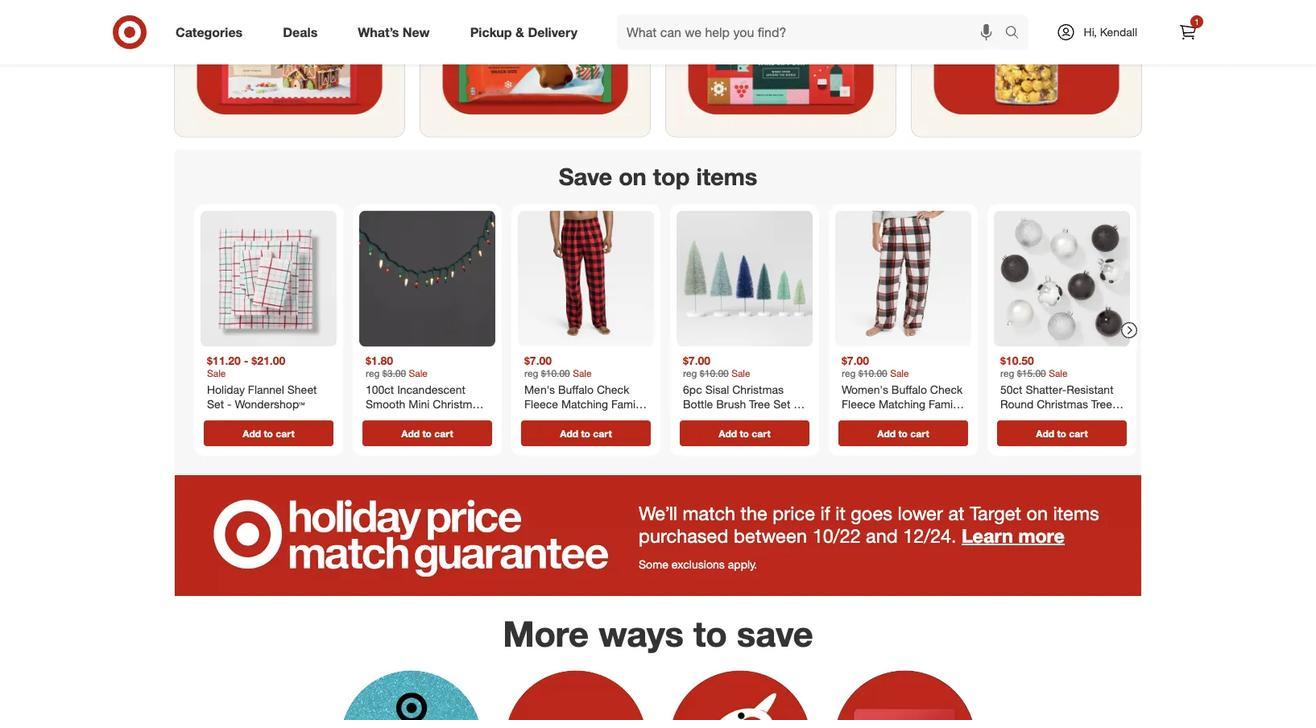 Task type: vqa. For each thing, say whether or not it's contained in the screenshot.
fourth reg from the right
yes



Task type: locate. For each thing, give the bounding box(es) containing it.
items
[[696, 162, 758, 191], [1053, 501, 1099, 524]]

$7.00 reg $10.00 sale for men's buffalo check fleece matching family pajama pants - wondershop™ red image
[[524, 353, 592, 379]]

1 reg from the left
[[366, 367, 380, 379]]

5 cart from the left
[[911, 427, 929, 439]]

5 sale from the left
[[890, 367, 909, 379]]

reg inside $10.50 reg $15.00 sale
[[1001, 367, 1015, 379]]

the
[[741, 501, 768, 524]]

1 horizontal spatial on
[[1027, 501, 1048, 524]]

add to cart button for holiday flannel sheet set - wondershop™ image
[[204, 421, 334, 446]]

1 sale from the left
[[207, 367, 226, 379]]

add to cart for men's buffalo check fleece matching family pajama pants - wondershop™ red image add to cart button
[[560, 427, 612, 439]]

0 horizontal spatial $7.00 reg $10.00 sale
[[524, 353, 592, 379]]

bottle
[[683, 397, 713, 411]]

some
[[639, 557, 669, 571]]

add to cart for add to cart button corresponding to '100ct incandescent smooth mini christmas string lights red/green/white with green wire - wondershop™' image
[[401, 427, 453, 439]]

categories link
[[162, 15, 263, 50]]

add to cart for add to cart button corresponding to holiday flannel sheet set - wondershop™ image
[[243, 427, 295, 439]]

0 vertical spatial on
[[619, 162, 647, 191]]

3 reg from the left
[[683, 367, 697, 379]]

delivery
[[528, 24, 578, 40]]

1 horizontal spatial $10.00
[[700, 367, 729, 379]]

cart for holiday flannel sheet set - wondershop™ image
[[276, 427, 295, 439]]

brush
[[716, 397, 746, 411]]

$15.00
[[1017, 367, 1046, 379]]

add
[[243, 427, 261, 439], [401, 427, 420, 439], [560, 427, 578, 439], [719, 427, 737, 439], [878, 427, 896, 439], [1036, 427, 1055, 439]]

hi,
[[1084, 25, 1097, 39]]

3 add to cart from the left
[[560, 427, 612, 439]]

1 cart from the left
[[276, 427, 295, 439]]

1 add to cart button from the left
[[204, 421, 334, 446]]

1 set from the left
[[207, 397, 224, 411]]

flannel
[[248, 383, 284, 397]]

3 $10.00 from the left
[[859, 367, 888, 379]]

set down $11.20 at the left of page
[[207, 397, 224, 411]]

- left $21.00
[[244, 353, 248, 367]]

add to cart for add to cart button for 50ct shatter-resistant round christmas tree ornament set - wondershop™ image
[[1036, 427, 1088, 439]]

add to cart for 6pc sisal christmas bottle brush tree set - wondershop™ image's add to cart button
[[719, 427, 771, 439]]

deals
[[283, 24, 318, 40]]

holiday flannel sheet set - wondershop™ image
[[201, 211, 337, 347]]

sale for 50ct shatter-resistant round christmas tree ornament set - wondershop™ image
[[1049, 367, 1068, 379]]

3 $7.00 from the left
[[842, 353, 869, 367]]

$7.00 reg $10.00 sale
[[524, 353, 592, 379], [842, 353, 909, 379]]

to for 6pc sisal christmas bottle brush tree set - wondershop™ image
[[740, 427, 749, 439]]

2 cart from the left
[[434, 427, 453, 439]]

add for men's buffalo check fleece matching family pajama pants - wondershop™ red image add to cart button
[[560, 427, 578, 439]]

add for add to cart button corresponding to holiday flannel sheet set - wondershop™ image
[[243, 427, 261, 439]]

$11.20
[[207, 353, 241, 367]]

between
[[734, 524, 807, 547]]

6 add to cart button from the left
[[997, 421, 1127, 446]]

it
[[836, 501, 846, 524]]

to for 50ct shatter-resistant round christmas tree ornament set - wondershop™ image
[[1057, 427, 1067, 439]]

price
[[773, 501, 815, 524]]

pickup
[[470, 24, 512, 40]]

4 add to cart from the left
[[719, 427, 771, 439]]

$10.00 for men's buffalo check fleece matching family pajama pants - wondershop™ red image
[[541, 367, 570, 379]]

sale
[[207, 367, 226, 379], [409, 367, 428, 379], [573, 367, 592, 379], [732, 367, 750, 379], [890, 367, 909, 379], [1049, 367, 1068, 379]]

search
[[998, 26, 1036, 42]]

what's
[[358, 24, 399, 40]]

cart
[[276, 427, 295, 439], [434, 427, 453, 439], [593, 427, 612, 439], [752, 427, 771, 439], [911, 427, 929, 439], [1069, 427, 1088, 439]]

sisal
[[705, 383, 729, 397]]

$10.00 inside $7.00 reg $10.00 sale 6pc sisal christmas bottle brush tree set - wondershop™
[[700, 367, 729, 379]]

$1.80
[[366, 353, 393, 367]]

sale for '100ct incandescent smooth mini christmas string lights red/green/white with green wire - wondershop™' image
[[409, 367, 428, 379]]

more ways to save
[[503, 612, 813, 655]]

$10.00
[[541, 367, 570, 379], [700, 367, 729, 379], [859, 367, 888, 379]]

apply.
[[728, 557, 757, 571]]

target
[[970, 501, 1021, 524]]

1 add to cart from the left
[[243, 427, 295, 439]]

sale inside $10.50 reg $15.00 sale
[[1049, 367, 1068, 379]]

1 link
[[1171, 15, 1206, 50]]

$7.00 for women's buffalo check fleece matching family pajama pants - wondershop™ black 'image'
[[842, 353, 869, 367]]

1 horizontal spatial $7.00
[[683, 353, 711, 367]]

men's buffalo check fleece matching family pajama pants - wondershop™ red image
[[518, 211, 654, 347]]

0 horizontal spatial items
[[696, 162, 758, 191]]

50ct shatter-resistant round christmas tree ornament set - wondershop™ image
[[994, 211, 1130, 347]]

1 horizontal spatial $7.00 reg $10.00 sale
[[842, 353, 909, 379]]

6 add to cart from the left
[[1036, 427, 1088, 439]]

0 horizontal spatial $10.00
[[541, 367, 570, 379]]

5 add to cart button from the left
[[839, 421, 968, 446]]

0 vertical spatial items
[[696, 162, 758, 191]]

cart for women's buffalo check fleece matching family pajama pants - wondershop™ black 'image'
[[911, 427, 929, 439]]

cart for 50ct shatter-resistant round christmas tree ornament set - wondershop™ image
[[1069, 427, 1088, 439]]

2 $7.00 from the left
[[683, 353, 711, 367]]

5 add to cart from the left
[[878, 427, 929, 439]]

3 sale from the left
[[573, 367, 592, 379]]

reg for '100ct incandescent smooth mini christmas string lights red/green/white with green wire - wondershop™' image
[[366, 367, 380, 379]]

save
[[559, 162, 612, 191]]

0 horizontal spatial on
[[619, 162, 647, 191]]

cart for men's buffalo check fleece matching family pajama pants - wondershop™ red image
[[593, 427, 612, 439]]

$7.00 inside $7.00 reg $10.00 sale 6pc sisal christmas bottle brush tree set - wondershop™
[[683, 353, 711, 367]]

at
[[948, 501, 965, 524]]

10/22
[[813, 524, 861, 547]]

women's buffalo check fleece matching family pajama pants - wondershop™ black image
[[835, 211, 972, 347]]

on
[[619, 162, 647, 191], [1027, 501, 1048, 524]]

2 $10.00 from the left
[[700, 367, 729, 379]]

5 add from the left
[[878, 427, 896, 439]]

add for 6pc sisal christmas bottle brush tree set - wondershop™ image's add to cart button
[[719, 427, 737, 439]]

2 horizontal spatial $7.00
[[842, 353, 869, 367]]

hi, kendall
[[1084, 25, 1137, 39]]

4 sale from the left
[[732, 367, 750, 379]]

1 horizontal spatial set
[[773, 397, 791, 411]]

$7.00
[[524, 353, 552, 367], [683, 353, 711, 367], [842, 353, 869, 367]]

1
[[1195, 17, 1199, 27]]

on left top
[[619, 162, 647, 191]]

1 horizontal spatial items
[[1053, 501, 1099, 524]]

2 $7.00 reg $10.00 sale from the left
[[842, 353, 909, 379]]

add to cart
[[243, 427, 295, 439], [401, 427, 453, 439], [560, 427, 612, 439], [719, 427, 771, 439], [878, 427, 929, 439], [1036, 427, 1088, 439]]

6 cart from the left
[[1069, 427, 1088, 439]]

add to cart button
[[204, 421, 334, 446], [363, 421, 492, 446], [521, 421, 651, 446], [680, 421, 810, 446], [839, 421, 968, 446], [997, 421, 1127, 446]]

5 reg from the left
[[1001, 367, 1015, 379]]

on inside carousel region
[[619, 162, 647, 191]]

0 horizontal spatial wondershop™
[[235, 397, 305, 411]]

- right tree
[[794, 397, 798, 411]]

4 add to cart button from the left
[[680, 421, 810, 446]]

we'll
[[639, 501, 678, 524]]

wondershop™ down $21.00
[[235, 397, 305, 411]]

6pc
[[683, 383, 702, 397]]

cart for '100ct incandescent smooth mini christmas string lights red/green/white with green wire - wondershop™' image
[[434, 427, 453, 439]]

to
[[264, 427, 273, 439], [422, 427, 432, 439], [581, 427, 590, 439], [740, 427, 749, 439], [899, 427, 908, 439], [1057, 427, 1067, 439], [694, 612, 727, 655]]

2 add from the left
[[401, 427, 420, 439]]

4 reg from the left
[[842, 367, 856, 379]]

items inside the we'll match the price if it goes lower at target on items purchased between 10/22 and 12/24.
[[1053, 501, 1099, 524]]

$1.80 reg $3.00 sale
[[366, 353, 428, 379]]

top
[[653, 162, 690, 191]]

2 horizontal spatial -
[[794, 397, 798, 411]]

6 add from the left
[[1036, 427, 1055, 439]]

1 vertical spatial items
[[1053, 501, 1099, 524]]

carousel region
[[175, 149, 1142, 475]]

0 horizontal spatial -
[[227, 397, 232, 411]]

2 reg from the left
[[524, 367, 539, 379]]

2 set from the left
[[773, 397, 791, 411]]

0 horizontal spatial set
[[207, 397, 224, 411]]

add to cart for add to cart button related to women's buffalo check fleece matching family pajama pants - wondershop™ black 'image'
[[878, 427, 929, 439]]

- left flannel
[[227, 397, 232, 411]]

more
[[1019, 524, 1065, 547]]

$3.00
[[383, 367, 406, 379]]

what's new link
[[344, 15, 450, 50]]

2 add to cart from the left
[[401, 427, 453, 439]]

$7.00 reg $10.00 sale 6pc sisal christmas bottle brush tree set - wondershop™
[[683, 353, 798, 425]]

4 add from the left
[[719, 427, 737, 439]]

on right target
[[1027, 501, 1048, 524]]

target holiday price match guarantee image
[[175, 475, 1142, 596]]

$10.50 reg $15.00 sale
[[1001, 353, 1068, 379]]

1 $7.00 reg $10.00 sale from the left
[[524, 353, 592, 379]]

1 vertical spatial on
[[1027, 501, 1048, 524]]

reg inside $1.80 reg $3.00 sale
[[366, 367, 380, 379]]

wondershop™ down sisal
[[683, 411, 753, 425]]

0 horizontal spatial $7.00
[[524, 353, 552, 367]]

2 add to cart button from the left
[[363, 421, 492, 446]]

reg
[[366, 367, 380, 379], [524, 367, 539, 379], [683, 367, 697, 379], [842, 367, 856, 379], [1001, 367, 1015, 379]]

4 cart from the left
[[752, 427, 771, 439]]

set inside $11.20 - $21.00 sale holiday flannel sheet set - wondershop™
[[207, 397, 224, 411]]

learn
[[962, 524, 1013, 547]]

reg for men's buffalo check fleece matching family pajama pants - wondershop™ red image
[[524, 367, 539, 379]]

1 $10.00 from the left
[[541, 367, 570, 379]]

$11.20 - $21.00 sale holiday flannel sheet set - wondershop™
[[207, 353, 317, 411]]

sale inside $1.80 reg $3.00 sale
[[409, 367, 428, 379]]

1 horizontal spatial wondershop™
[[683, 411, 753, 425]]

add to cart button for 50ct shatter-resistant round christmas tree ornament set - wondershop™ image
[[997, 421, 1127, 446]]

1 $7.00 from the left
[[524, 353, 552, 367]]

ways
[[599, 612, 684, 655]]

cart for 6pc sisal christmas bottle brush tree set - wondershop™ image
[[752, 427, 771, 439]]

and
[[866, 524, 898, 547]]

set right tree
[[773, 397, 791, 411]]

1 add from the left
[[243, 427, 261, 439]]

3 add from the left
[[560, 427, 578, 439]]

2 sale from the left
[[409, 367, 428, 379]]

6 sale from the left
[[1049, 367, 1068, 379]]

-
[[244, 353, 248, 367], [227, 397, 232, 411], [794, 397, 798, 411]]

set
[[207, 397, 224, 411], [773, 397, 791, 411]]

3 add to cart button from the left
[[521, 421, 651, 446]]

3 cart from the left
[[593, 427, 612, 439]]

$7.00 for men's buffalo check fleece matching family pajama pants - wondershop™ red image
[[524, 353, 552, 367]]

2 horizontal spatial $10.00
[[859, 367, 888, 379]]

wondershop™
[[235, 397, 305, 411], [683, 411, 753, 425]]

add for add to cart button for 50ct shatter-resistant round christmas tree ornament set - wondershop™ image
[[1036, 427, 1055, 439]]

to for holiday flannel sheet set - wondershop™ image
[[264, 427, 273, 439]]

tree
[[749, 397, 770, 411]]



Task type: describe. For each thing, give the bounding box(es) containing it.
sale inside $7.00 reg $10.00 sale 6pc sisal christmas bottle brush tree set - wondershop™
[[732, 367, 750, 379]]

match
[[683, 501, 736, 524]]

more
[[503, 612, 589, 655]]

christmas
[[732, 383, 784, 397]]

add to cart button for women's buffalo check fleece matching family pajama pants - wondershop™ black 'image'
[[839, 421, 968, 446]]

kendall
[[1100, 25, 1137, 39]]

sale for women's buffalo check fleece matching family pajama pants - wondershop™ black 'image'
[[890, 367, 909, 379]]

holiday
[[207, 383, 245, 397]]

1 horizontal spatial -
[[244, 353, 248, 367]]

- inside $7.00 reg $10.00 sale 6pc sisal christmas bottle brush tree set - wondershop™
[[794, 397, 798, 411]]

save
[[737, 612, 813, 655]]

add for add to cart button corresponding to '100ct incandescent smooth mini christmas string lights red/green/white with green wire - wondershop™' image
[[401, 427, 420, 439]]

to for '100ct incandescent smooth mini christmas string lights red/green/white with green wire - wondershop™' image
[[422, 427, 432, 439]]

reg inside $7.00 reg $10.00 sale 6pc sisal christmas bottle brush tree set - wondershop™
[[683, 367, 697, 379]]

search button
[[998, 15, 1036, 53]]

reg for women's buffalo check fleece matching family pajama pants - wondershop™ black 'image'
[[842, 367, 856, 379]]

$10.00 for women's buffalo check fleece matching family pajama pants - wondershop™ black 'image'
[[859, 367, 888, 379]]

if
[[821, 501, 830, 524]]

learn more
[[962, 524, 1065, 547]]

what's new
[[358, 24, 430, 40]]

wondershop™ inside $11.20 - $21.00 sale holiday flannel sheet set - wondershop™
[[235, 397, 305, 411]]

&
[[516, 24, 524, 40]]

deals link
[[269, 15, 338, 50]]

some exclusions apply.
[[639, 557, 757, 571]]

to for men's buffalo check fleece matching family pajama pants - wondershop™ red image
[[581, 427, 590, 439]]

12/24.
[[903, 524, 957, 547]]

$7.00 reg $10.00 sale for women's buffalo check fleece matching family pajama pants - wondershop™ black 'image'
[[842, 353, 909, 379]]

items inside carousel region
[[696, 162, 758, 191]]

new
[[403, 24, 430, 40]]

add for add to cart button related to women's buffalo check fleece matching family pajama pants - wondershop™ black 'image'
[[878, 427, 896, 439]]

What can we help you find? suggestions appear below search field
[[617, 15, 1009, 50]]

on inside the we'll match the price if it goes lower at target on items purchased between 10/22 and 12/24.
[[1027, 501, 1048, 524]]

sale for men's buffalo check fleece matching family pajama pants - wondershop™ red image
[[573, 367, 592, 379]]

pickup & delivery
[[470, 24, 578, 40]]

save on top items
[[559, 162, 758, 191]]

reg for 50ct shatter-resistant round christmas tree ornament set - wondershop™ image
[[1001, 367, 1015, 379]]

categories
[[176, 24, 243, 40]]

sale inside $11.20 - $21.00 sale holiday flannel sheet set - wondershop™
[[207, 367, 226, 379]]

add to cart button for men's buffalo check fleece matching family pajama pants - wondershop™ red image
[[521, 421, 651, 446]]

add to cart button for 6pc sisal christmas bottle brush tree set - wondershop™ image
[[680, 421, 810, 446]]

sheet
[[287, 383, 317, 397]]

wondershop™ inside $7.00 reg $10.00 sale 6pc sisal christmas bottle brush tree set - wondershop™
[[683, 411, 753, 425]]

100ct incandescent smooth mini christmas string lights red/green/white with green wire - wondershop™ image
[[359, 211, 495, 347]]

add to cart button for '100ct incandescent smooth mini christmas string lights red/green/white with green wire - wondershop™' image
[[363, 421, 492, 446]]

set inside $7.00 reg $10.00 sale 6pc sisal christmas bottle brush tree set - wondershop™
[[773, 397, 791, 411]]

to for women's buffalo check fleece matching family pajama pants - wondershop™ black 'image'
[[899, 427, 908, 439]]

lower
[[898, 501, 943, 524]]

pickup & delivery link
[[456, 15, 598, 50]]

$21.00
[[252, 353, 285, 367]]

we'll match the price if it goes lower at target on items purchased between 10/22 and 12/24.
[[639, 501, 1099, 547]]

goes
[[851, 501, 893, 524]]

6pc sisal christmas bottle brush tree set - wondershop™ image
[[677, 211, 813, 347]]

exclusions
[[672, 557, 725, 571]]

purchased
[[639, 524, 729, 547]]

$10.50
[[1001, 353, 1034, 367]]



